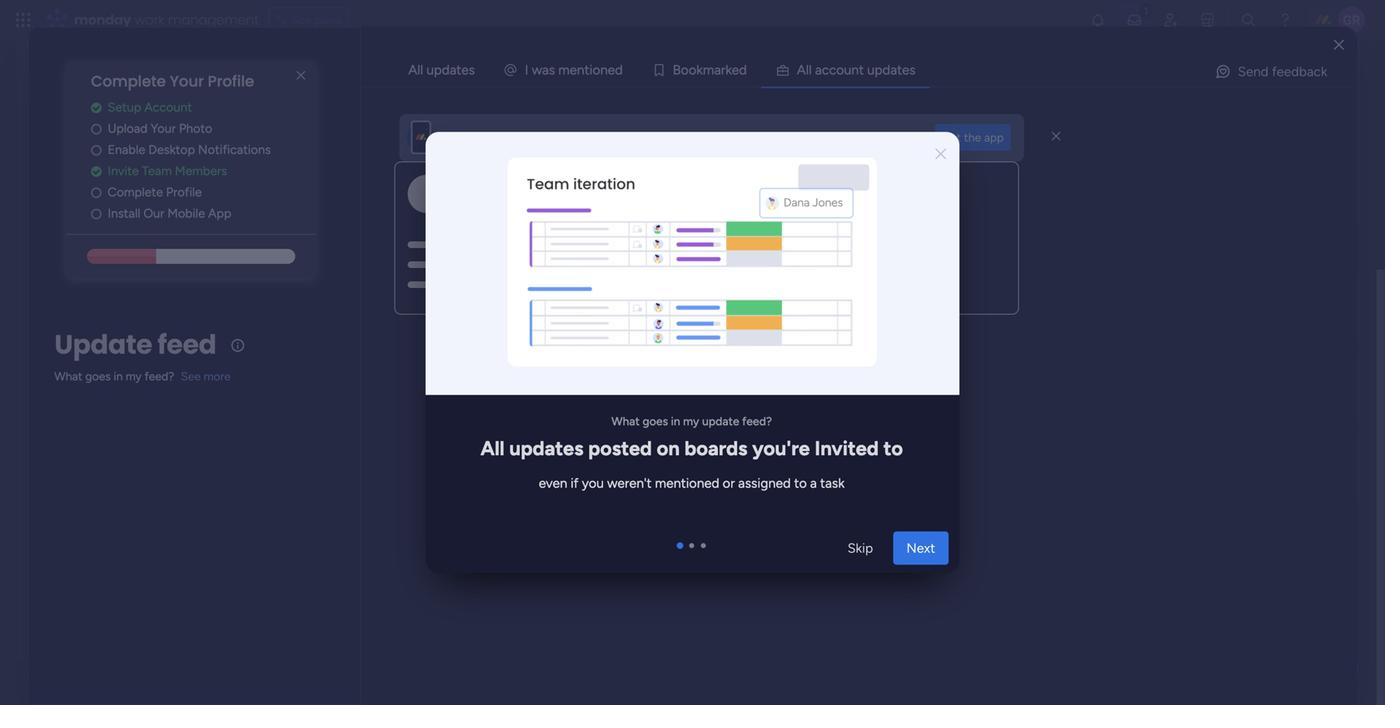 Task type: vqa. For each thing, say whether or not it's contained in the screenshot.
1
yes



Task type: locate. For each thing, give the bounding box(es) containing it.
your
[[170, 71, 204, 92], [151, 121, 176, 136]]

my left 'update'
[[683, 414, 699, 429]]

1 vertical spatial check circle image
[[91, 165, 102, 178]]

circle o image for install
[[91, 208, 102, 220]]

0 horizontal spatial dapulse x slim image
[[291, 66, 311, 86]]

0 horizontal spatial s
[[549, 62, 555, 78]]

b o o k m a r k e d
[[673, 62, 747, 78]]

s
[[549, 62, 555, 78], [909, 62, 916, 78]]

feed?
[[144, 369, 174, 383], [742, 414, 772, 429]]

n
[[577, 62, 584, 78], [600, 62, 608, 78], [851, 62, 859, 78]]

1 horizontal spatial u
[[867, 62, 875, 78]]

1 vertical spatial updates
[[509, 436, 583, 461]]

d for a l l a c c o u n t u p d a t e s
[[883, 62, 890, 78]]

feed up see more link
[[157, 326, 216, 363]]

1 vertical spatial in
[[671, 414, 680, 429]]

2 horizontal spatial n
[[851, 62, 859, 78]]

n left i
[[577, 62, 584, 78]]

1 horizontal spatial profile
[[208, 71, 254, 92]]

0 horizontal spatial updates
[[426, 62, 475, 78]]

circle o image left "complete profile"
[[91, 186, 102, 199]]

1 vertical spatial my
[[683, 414, 699, 429]]

updates up receive
[[426, 62, 475, 78]]

0 horizontal spatial feed?
[[144, 369, 174, 383]]

0 vertical spatial dapulse x slim image
[[291, 66, 311, 86]]

2 m from the left
[[703, 62, 714, 78]]

1 horizontal spatial s
[[909, 62, 916, 78]]

update feed image
[[1126, 12, 1143, 28]]

0 vertical spatial complete
[[91, 71, 166, 92]]

next button
[[893, 532, 949, 565]]

1 horizontal spatial t
[[859, 62, 864, 78]]

see more link
[[181, 368, 231, 385]]

3 d from the left
[[883, 62, 890, 78]]

1 horizontal spatial in
[[671, 414, 680, 429]]

updates up even
[[509, 436, 583, 461]]

0 vertical spatial updates
[[426, 62, 475, 78]]

m
[[558, 62, 570, 78], [703, 62, 714, 78]]

circle o image inside enable desktop notifications link
[[91, 144, 102, 156]]

t right all
[[584, 62, 589, 78]]

0 vertical spatial in
[[114, 369, 123, 383]]

t
[[584, 62, 589, 78], [859, 62, 864, 78], [897, 62, 902, 78]]

help image
[[1277, 12, 1293, 28]]

skip button
[[834, 532, 886, 565]]

0 horizontal spatial profile
[[166, 185, 202, 200]]

1 vertical spatial feed?
[[742, 414, 772, 429]]

1 vertical spatial profile
[[166, 185, 202, 200]]

my down update feed
[[126, 369, 142, 383]]

project management
[[82, 266, 210, 282]]

u left 'p'
[[844, 62, 851, 78]]

0 horizontal spatial your
[[487, 130, 510, 145]]

1 horizontal spatial what
[[611, 414, 640, 429]]

2 vertical spatial to
[[794, 475, 807, 491]]

1 circle o image from the top
[[91, 144, 102, 156]]

n right i
[[600, 62, 608, 78]]

1 o from the left
[[593, 62, 600, 78]]

complete
[[91, 71, 166, 92], [108, 185, 163, 200]]

to right invited
[[884, 436, 903, 461]]

to inside what goes in my update feed? all updates posted on boards you're invited to
[[884, 436, 903, 461]]

add to favorites image
[[251, 265, 267, 282]]

e
[[570, 62, 577, 78], [608, 62, 615, 78], [732, 62, 739, 78], [902, 62, 909, 78]]

complete up the install
[[108, 185, 163, 200]]

your down account
[[151, 121, 176, 136]]

1 horizontal spatial all
[[480, 436, 505, 461]]

1 m from the left
[[558, 62, 570, 78]]

show all button
[[525, 50, 582, 76]]

update
[[54, 326, 152, 363], [60, 358, 111, 376]]

1 vertical spatial all
[[480, 436, 505, 461]]

check circle image inside invite team members link
[[91, 165, 102, 178]]

o
[[593, 62, 600, 78], [681, 62, 689, 78], [689, 62, 696, 78], [836, 62, 844, 78]]

complete up "setup"
[[91, 71, 166, 92]]

circle o image for enable
[[91, 144, 102, 156]]

0 vertical spatial your
[[170, 71, 204, 92]]

notifications image
[[1089, 12, 1106, 28]]

2 horizontal spatial to
[[884, 436, 903, 461]]

visited
[[125, 97, 171, 115]]

update up what goes in my feed? see more at the bottom of the page
[[54, 326, 152, 363]]

check circle image for invite
[[91, 165, 102, 178]]

0 vertical spatial circle o image
[[91, 144, 102, 156]]

a right 'p'
[[890, 62, 897, 78]]

profile up the mobile
[[166, 185, 202, 200]]

dapulse x slim image
[[291, 66, 311, 86], [935, 145, 946, 164]]

update
[[702, 414, 739, 429]]

0 horizontal spatial m
[[558, 62, 570, 78]]

1 vertical spatial complete
[[108, 185, 163, 200]]

dapulse x slim image down "see plans" "button"
[[291, 66, 311, 86]]

2 horizontal spatial t
[[897, 62, 902, 78]]

1 vertical spatial to
[[884, 436, 903, 461]]

3 circle o image from the top
[[91, 208, 102, 220]]

phone
[[663, 130, 696, 145]]

send feedback
[[1238, 64, 1327, 80]]

0 vertical spatial check circle image
[[91, 101, 102, 114]]

feedback
[[1272, 64, 1327, 80]]

2 circle o image from the top
[[91, 186, 102, 199]]

circle o image
[[91, 144, 102, 156], [91, 186, 102, 199], [91, 208, 102, 220]]

what for more
[[54, 369, 82, 383]]

select product image
[[15, 12, 32, 28]]

4 o from the left
[[836, 62, 844, 78]]

0 horizontal spatial my
[[126, 369, 142, 383]]

r
[[721, 62, 726, 78]]

all
[[408, 62, 423, 78], [480, 436, 505, 461]]

goes inside what goes in my update feed? all updates posted on boards you're invited to
[[643, 414, 668, 429]]

my
[[126, 369, 142, 383], [683, 414, 699, 429]]

show
[[532, 56, 561, 70]]

l left 'p'
[[806, 62, 809, 78]]

help center element
[[1110, 357, 1360, 423]]

feed? up you're
[[742, 414, 772, 429]]

1 horizontal spatial m
[[703, 62, 714, 78]]

see left 1
[[181, 369, 201, 383]]

my for more
[[126, 369, 142, 383]]

all updates
[[408, 62, 475, 78]]

1 horizontal spatial goes
[[643, 414, 668, 429]]

0 horizontal spatial in
[[114, 369, 123, 383]]

upload
[[108, 121, 148, 136]]

members
[[175, 163, 227, 178]]

see left plans
[[291, 13, 311, 27]]

1 horizontal spatial d
[[739, 62, 747, 78]]

feed left (inbox)
[[114, 358, 145, 376]]

0 horizontal spatial n
[[577, 62, 584, 78]]

photo
[[179, 121, 212, 136]]

your up setup account "link"
[[170, 71, 204, 92]]

all inside what goes in my update feed? all updates posted on boards you're invited to
[[480, 436, 505, 461]]

circle o image for complete
[[91, 186, 102, 199]]

our
[[143, 206, 164, 221]]

in for all
[[671, 414, 680, 429]]

0 horizontal spatial to
[[623, 130, 634, 145]]

to right directly
[[623, 130, 634, 145]]

0 vertical spatial all
[[408, 62, 423, 78]]

public board image
[[57, 264, 76, 283]]

1 horizontal spatial feed
[[157, 326, 216, 363]]

e right 'p'
[[902, 62, 909, 78]]

1 vertical spatial what
[[611, 414, 640, 429]]

0 horizontal spatial what
[[54, 369, 82, 383]]

0 horizontal spatial u
[[844, 62, 851, 78]]

1 vertical spatial your
[[151, 121, 176, 136]]

getting started element
[[1110, 277, 1360, 343]]

in down update feed
[[114, 369, 123, 383]]

to
[[623, 130, 634, 145], [884, 436, 903, 461], [794, 475, 807, 491]]

0 horizontal spatial all
[[408, 62, 423, 78]]

all
[[564, 56, 575, 70]]

0 horizontal spatial t
[[584, 62, 589, 78]]

2 horizontal spatial d
[[883, 62, 890, 78]]

1 d from the left
[[615, 62, 623, 78]]

e right r
[[732, 62, 739, 78]]

o right all
[[593, 62, 600, 78]]

0 horizontal spatial goes
[[85, 369, 111, 383]]

0 vertical spatial what
[[54, 369, 82, 383]]

tab list
[[394, 53, 1351, 87]]

circle o image left the install
[[91, 208, 102, 220]]

1 horizontal spatial updates
[[509, 436, 583, 461]]

1 horizontal spatial my
[[683, 414, 699, 429]]

in inside what goes in my update feed? all updates posted on boards you're invited to
[[671, 414, 680, 429]]

e left i
[[570, 62, 577, 78]]

dapulse x slim image down get
[[935, 145, 946, 164]]

2 d from the left
[[739, 62, 747, 78]]

2 vertical spatial circle o image
[[91, 208, 102, 220]]

1 vertical spatial circle o image
[[91, 186, 102, 199]]

1 horizontal spatial your
[[637, 130, 660, 145]]

group
[[677, 543, 706, 549]]

your left the phone
[[637, 130, 660, 145]]

o left r
[[681, 62, 689, 78]]

l
[[806, 62, 809, 78], [809, 62, 812, 78]]

profile
[[208, 71, 254, 92], [166, 185, 202, 200]]

lottie animation element
[[424, 132, 959, 395]]

circle o image down circle o image
[[91, 144, 102, 156]]

update feed (inbox)
[[60, 358, 199, 376]]

2 u from the left
[[867, 62, 875, 78]]

feed
[[157, 326, 216, 363], [114, 358, 145, 376]]

0 horizontal spatial k
[[696, 62, 703, 78]]

1 s from the left
[[549, 62, 555, 78]]

even
[[539, 475, 567, 491]]

to left task
[[794, 475, 807, 491]]

more
[[204, 369, 231, 383]]

1 vertical spatial see
[[181, 369, 201, 383]]

1 check circle image from the top
[[91, 101, 102, 114]]

1 horizontal spatial feed?
[[742, 414, 772, 429]]

2 s from the left
[[909, 62, 916, 78]]

1 horizontal spatial n
[[600, 62, 608, 78]]

check circle image left invite on the left of page
[[91, 165, 102, 178]]

install
[[108, 206, 140, 221]]

check circle image inside setup account "link"
[[91, 101, 102, 114]]

m for a
[[703, 62, 714, 78]]

t right 'p'
[[897, 62, 902, 78]]

app
[[208, 206, 231, 221]]

d
[[615, 62, 623, 78], [739, 62, 747, 78], [883, 62, 890, 78]]

what
[[54, 369, 82, 383], [611, 414, 640, 429]]

install our mobile app
[[108, 206, 231, 221]]

0 vertical spatial goes
[[85, 369, 111, 383]]

check circle image
[[91, 101, 102, 114], [91, 165, 102, 178]]

feed? inside what goes in my update feed? all updates posted on boards you're invited to
[[742, 414, 772, 429]]

your
[[487, 130, 510, 145], [637, 130, 660, 145]]

goes up on at left
[[643, 414, 668, 429]]

o left 'p'
[[836, 62, 844, 78]]

update right close update feed (inbox) icon
[[60, 358, 111, 376]]

enable desktop notifications link
[[91, 141, 316, 159]]

n left 'p'
[[851, 62, 859, 78]]

updates inside what goes in my update feed? all updates posted on boards you're invited to
[[509, 436, 583, 461]]

t left 'p'
[[859, 62, 864, 78]]

o right b
[[689, 62, 696, 78]]

circle o image inside complete profile link
[[91, 186, 102, 199]]

0 vertical spatial profile
[[208, 71, 254, 92]]

profile up setup account "link"
[[208, 71, 254, 92]]

check circle image up circle o image
[[91, 101, 102, 114]]

k
[[696, 62, 703, 78], [726, 62, 732, 78]]

a
[[797, 62, 806, 78]]

in up on at left
[[671, 414, 680, 429]]

skip
[[848, 540, 873, 556]]

1 horizontal spatial to
[[794, 475, 807, 491]]

in
[[114, 369, 123, 383], [671, 414, 680, 429]]

task
[[820, 475, 845, 491]]

1 l from the left
[[806, 62, 809, 78]]

feed? down update feed
[[144, 369, 174, 383]]

enable
[[108, 142, 145, 157]]

1 vertical spatial dapulse x slim image
[[935, 145, 946, 164]]

complete profile link
[[91, 183, 316, 202]]

c
[[822, 62, 829, 78], [829, 62, 836, 78]]

recently visited
[[60, 97, 171, 115]]

u right a in the right top of the page
[[867, 62, 875, 78]]

1 your from the left
[[487, 130, 510, 145]]

upload your photo link
[[91, 119, 316, 138]]

1 e from the left
[[570, 62, 577, 78]]

update for update feed (inbox)
[[60, 358, 111, 376]]

s right 'p'
[[909, 62, 916, 78]]

complete profile
[[108, 185, 202, 200]]

1 horizontal spatial see
[[291, 13, 311, 27]]

0 horizontal spatial feed
[[114, 358, 145, 376]]

a right b
[[714, 62, 721, 78]]

your right receive
[[487, 130, 510, 145]]

setup account
[[108, 100, 192, 115]]

0 horizontal spatial d
[[615, 62, 623, 78]]

invite team members
[[108, 163, 227, 178]]

check circle image for setup
[[91, 101, 102, 114]]

what inside what goes in my update feed? all updates posted on boards you're invited to
[[611, 414, 640, 429]]

goes down update feed
[[85, 369, 111, 383]]

a right i at the left top of page
[[542, 62, 549, 78]]

updates
[[426, 62, 475, 78], [509, 436, 583, 461]]

2 check circle image from the top
[[91, 165, 102, 178]]

my inside what goes in my update feed? all updates posted on boards you're invited to
[[683, 414, 699, 429]]

tab list containing all updates
[[394, 53, 1351, 87]]

e right i
[[608, 62, 615, 78]]

1 vertical spatial goes
[[643, 414, 668, 429]]

monday marketplace image
[[1199, 12, 1216, 28]]

even if you weren't mentioned or assigned to a task
[[539, 475, 845, 491]]

recently
[[60, 97, 121, 115]]

0 vertical spatial see
[[291, 13, 311, 27]]

monday
[[74, 10, 131, 29]]

1 image
[[1139, 1, 1154, 20]]

a
[[542, 62, 549, 78], [714, 62, 721, 78], [815, 62, 822, 78], [890, 62, 897, 78], [810, 475, 817, 491]]

s right w
[[549, 62, 555, 78]]

2 your from the left
[[637, 130, 660, 145]]

l right a in the right top of the page
[[809, 62, 812, 78]]

enable desktop notifications
[[108, 142, 271, 157]]

search everything image
[[1240, 12, 1257, 28]]

u
[[844, 62, 851, 78], [867, 62, 875, 78]]

circle o image inside the install our mobile app link
[[91, 208, 102, 220]]

show all
[[532, 56, 575, 70]]

what down update feed
[[54, 369, 82, 383]]

plans
[[314, 13, 342, 27]]

what up the posted
[[611, 414, 640, 429]]

0 vertical spatial my
[[126, 369, 142, 383]]

1 horizontal spatial k
[[726, 62, 732, 78]]



Task type: describe. For each thing, give the bounding box(es) containing it.
directly
[[581, 130, 620, 145]]

2 c from the left
[[829, 62, 836, 78]]

templates image image
[[1125, 5, 1345, 120]]

get
[[941, 130, 961, 145]]

1
[[212, 360, 217, 374]]

i
[[589, 62, 593, 78]]

work
[[135, 10, 165, 29]]

1 u from the left
[[844, 62, 851, 78]]

i w a s m e n t i o n e d
[[525, 62, 623, 78]]

a l l a c c o u n t u p d a t e s
[[797, 62, 916, 78]]

2 e from the left
[[608, 62, 615, 78]]

i
[[525, 62, 528, 78]]

what goes in my feed? see more
[[54, 369, 231, 383]]

receive
[[442, 130, 484, 145]]

2 l from the left
[[809, 62, 812, 78]]

mobile
[[167, 206, 205, 221]]

on
[[657, 436, 680, 461]]

what for all
[[611, 414, 640, 429]]

monday work management
[[74, 10, 259, 29]]

dapulse x slim image
[[1052, 129, 1060, 144]]

weren't
[[607, 475, 652, 491]]

get the app
[[941, 130, 1004, 145]]

2 k from the left
[[726, 62, 732, 78]]

4 e from the left
[[902, 62, 909, 78]]

invite team members link
[[91, 162, 316, 181]]

w
[[532, 62, 542, 78]]

invite members image
[[1163, 12, 1179, 28]]

notifications
[[198, 142, 271, 157]]

updates inside "link"
[[426, 62, 475, 78]]

2 o from the left
[[681, 62, 689, 78]]

get the app button
[[935, 124, 1011, 151]]

greg robinson image
[[1338, 7, 1365, 33]]

app
[[984, 130, 1004, 145]]

invite
[[108, 163, 139, 178]]

send feedback button
[[1208, 58, 1334, 85]]

send
[[1238, 64, 1269, 80]]

3 n from the left
[[851, 62, 859, 78]]

update feed
[[54, 326, 216, 363]]

a right a in the right top of the page
[[815, 62, 822, 78]]

or
[[723, 475, 735, 491]]

1 horizontal spatial dapulse x slim image
[[935, 145, 946, 164]]

project management link
[[50, 130, 283, 317]]

3 t from the left
[[897, 62, 902, 78]]

goes for more
[[85, 369, 111, 383]]

project
[[82, 266, 126, 282]]

p
[[875, 62, 883, 78]]

your for photo
[[151, 121, 176, 136]]

lottie animation image
[[424, 132, 959, 395]]

account
[[144, 100, 192, 115]]

install our mobile app link
[[91, 204, 316, 223]]

setup
[[108, 100, 141, 115]]

see plans button
[[269, 7, 349, 32]]

d for i w a s m e n t i o n e d
[[615, 62, 623, 78]]

management
[[168, 10, 259, 29]]

3 e from the left
[[732, 62, 739, 78]]

circle o image
[[91, 123, 102, 135]]

3 o from the left
[[689, 62, 696, 78]]

close image
[[1334, 39, 1344, 51]]

complete your profile
[[91, 71, 254, 92]]

notifications
[[513, 130, 578, 145]]

2 t from the left
[[859, 62, 864, 78]]

upload your photo
[[108, 121, 212, 136]]

desktop
[[148, 142, 195, 157]]

2 n from the left
[[600, 62, 608, 78]]

your for profile
[[170, 71, 204, 92]]

team
[[142, 163, 172, 178]]

setup account link
[[91, 98, 316, 117]]

1 c from the left
[[822, 62, 829, 78]]

contact sales element
[[1110, 437, 1360, 503]]

complete for complete your profile
[[91, 71, 166, 92]]

0 vertical spatial feed?
[[144, 369, 174, 383]]

update for update feed
[[54, 326, 152, 363]]

boards
[[685, 436, 747, 461]]

you're
[[752, 436, 810, 461]]

if
[[571, 475, 579, 491]]

all inside "link"
[[408, 62, 423, 78]]

b
[[673, 62, 681, 78]]

m for e
[[558, 62, 570, 78]]

1 k from the left
[[696, 62, 703, 78]]

you
[[582, 475, 604, 491]]

0 horizontal spatial see
[[181, 369, 201, 383]]

0 vertical spatial to
[[623, 130, 634, 145]]

assigned
[[738, 475, 791, 491]]

mentioned
[[655, 475, 719, 491]]

goes for all
[[643, 414, 668, 429]]

next
[[906, 540, 935, 556]]

all updates link
[[395, 54, 488, 86]]

my for all
[[683, 414, 699, 429]]

management
[[129, 266, 210, 282]]

close update feed (inbox) image
[[37, 357, 57, 377]]

a left task
[[810, 475, 817, 491]]

1 t from the left
[[584, 62, 589, 78]]

feed for update feed (inbox)
[[114, 358, 145, 376]]

the
[[964, 130, 981, 145]]

what goes in my update feed? all updates posted on boards you're invited to
[[480, 414, 903, 461]]

complete for complete profile
[[108, 185, 163, 200]]

see plans
[[291, 13, 342, 27]]

in for more
[[114, 369, 123, 383]]

invited
[[815, 436, 879, 461]]

see inside "button"
[[291, 13, 311, 27]]

feed for update feed
[[157, 326, 216, 363]]

1 n from the left
[[577, 62, 584, 78]]

receive your notifications directly to your phone
[[442, 130, 696, 145]]

(inbox)
[[149, 358, 199, 376]]

posted
[[588, 436, 652, 461]]



